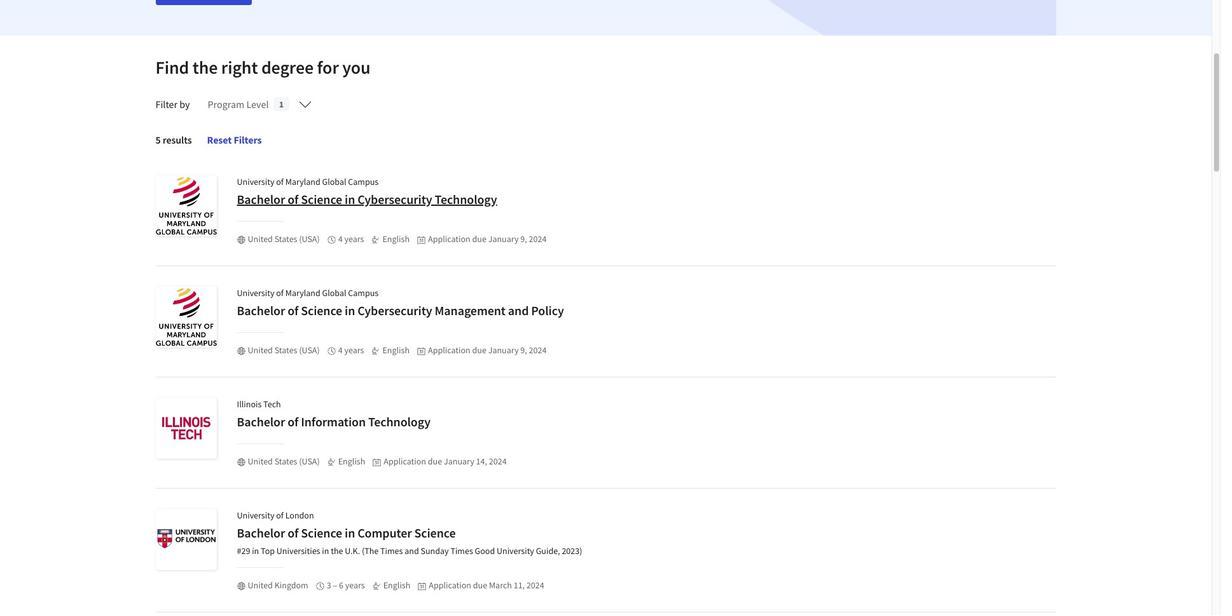 Task type: locate. For each thing, give the bounding box(es) containing it.
guide,
[[536, 546, 560, 557]]

1 horizontal spatial technology
[[435, 191, 497, 207]]

1 vertical spatial university of maryland global campus image
[[156, 287, 217, 348]]

campus inside university of maryland global campus bachelor of science in cybersecurity technology
[[348, 176, 379, 188]]

2 united from the top
[[248, 345, 273, 356]]

states for bachelor of science in cybersecurity technology
[[275, 233, 297, 245]]

3 (usa) from the top
[[299, 456, 320, 468]]

sunday
[[421, 546, 449, 557]]

2 vertical spatial (usa)
[[299, 456, 320, 468]]

for
[[317, 56, 339, 79]]

0 vertical spatial campus
[[348, 176, 379, 188]]

2 4 years from the top
[[338, 345, 364, 356]]

3
[[327, 580, 331, 592]]

0 vertical spatial united states (usa)
[[248, 233, 320, 245]]

university of maryland global campus image
[[156, 176, 217, 237], [156, 287, 217, 348]]

1 vertical spatial and
[[405, 546, 419, 557]]

states
[[275, 233, 297, 245], [275, 345, 297, 356], [275, 456, 297, 468]]

1 vertical spatial application due january 9, 2024
[[428, 345, 547, 356]]

1 vertical spatial cybersecurity
[[358, 303, 432, 319]]

filter by
[[156, 98, 190, 111]]

times down computer
[[380, 546, 403, 557]]

university for management
[[237, 288, 274, 299]]

1 horizontal spatial the
[[331, 546, 343, 557]]

cybersecurity inside university of maryland global campus bachelor of science in cybersecurity management and policy
[[358, 303, 432, 319]]

the left u.k.
[[331, 546, 343, 557]]

4 bachelor from the top
[[237, 525, 285, 541]]

0 vertical spatial technology
[[435, 191, 497, 207]]

2023)
[[562, 546, 582, 557]]

university inside university of maryland global campus bachelor of science in cybersecurity technology
[[237, 176, 274, 188]]

9,
[[521, 233, 527, 245], [521, 345, 527, 356]]

in inside university of maryland global campus bachelor of science in cybersecurity management and policy
[[345, 303, 355, 319]]

11,
[[514, 580, 525, 592]]

technology
[[435, 191, 497, 207], [368, 414, 431, 430]]

0 vertical spatial 4 years
[[338, 233, 364, 245]]

times
[[380, 546, 403, 557], [451, 546, 473, 557]]

united for bachelor of information technology
[[248, 456, 273, 468]]

london
[[285, 510, 314, 522]]

maryland inside university of maryland global campus bachelor of science in cybersecurity technology
[[285, 176, 320, 188]]

9, for management
[[521, 345, 527, 356]]

2 vertical spatial years
[[345, 580, 365, 592]]

2 maryland from the top
[[285, 288, 320, 299]]

2024
[[529, 233, 547, 245], [529, 345, 547, 356], [489, 456, 507, 468], [527, 580, 544, 592]]

science inside university of maryland global campus bachelor of science in cybersecurity management and policy
[[301, 303, 342, 319]]

0 vertical spatial the
[[193, 56, 218, 79]]

technology inside university of maryland global campus bachelor of science in cybersecurity technology
[[435, 191, 497, 207]]

university
[[237, 176, 274, 188], [237, 288, 274, 299], [237, 510, 274, 522], [497, 546, 534, 557]]

2 vertical spatial united states (usa)
[[248, 456, 320, 468]]

3 united states (usa) from the top
[[248, 456, 320, 468]]

1 vertical spatial 4 years
[[338, 345, 364, 356]]

0 vertical spatial maryland
[[285, 176, 320, 188]]

1 cybersecurity from the top
[[358, 191, 432, 207]]

1 campus from the top
[[348, 176, 379, 188]]

2 9, from the top
[[521, 345, 527, 356]]

0 horizontal spatial times
[[380, 546, 403, 557]]

university for technology
[[237, 176, 274, 188]]

january
[[488, 233, 519, 245], [488, 345, 519, 356], [444, 456, 474, 468]]

2 (usa) from the top
[[299, 345, 320, 356]]

and left sunday
[[405, 546, 419, 557]]

1 horizontal spatial and
[[508, 303, 529, 319]]

january for management
[[488, 345, 519, 356]]

january for technology
[[488, 233, 519, 245]]

filters
[[234, 134, 262, 146]]

years
[[344, 233, 364, 245], [344, 345, 364, 356], [345, 580, 365, 592]]

information
[[301, 414, 366, 430]]

illinois tech bachelor of information technology
[[237, 399, 431, 430]]

maryland inside university of maryland global campus bachelor of science in cybersecurity management and policy
[[285, 288, 320, 299]]

the right find
[[193, 56, 218, 79]]

application due january 9, 2024
[[428, 233, 547, 245], [428, 345, 547, 356]]

4
[[338, 233, 343, 245], [338, 345, 343, 356]]

3 bachelor from the top
[[237, 414, 285, 430]]

campus
[[348, 176, 379, 188], [348, 288, 379, 299]]

2 campus from the top
[[348, 288, 379, 299]]

14,
[[476, 456, 487, 468]]

policy
[[531, 303, 564, 319]]

global inside university of maryland global campus bachelor of science in cybersecurity management and policy
[[322, 288, 346, 299]]

3 states from the top
[[275, 456, 297, 468]]

2 states from the top
[[275, 345, 297, 356]]

1 horizontal spatial times
[[451, 546, 473, 557]]

0 vertical spatial cybersecurity
[[358, 191, 432, 207]]

0 vertical spatial years
[[344, 233, 364, 245]]

2 vertical spatial january
[[444, 456, 474, 468]]

1 vertical spatial states
[[275, 345, 297, 356]]

4 years for management
[[338, 345, 364, 356]]

cybersecurity for management
[[358, 303, 432, 319]]

bachelor
[[237, 191, 285, 207], [237, 303, 285, 319], [237, 414, 285, 430], [237, 525, 285, 541]]

3 united from the top
[[248, 456, 273, 468]]

level
[[246, 98, 269, 111]]

top
[[261, 546, 275, 557]]

campus inside university of maryland global campus bachelor of science in cybersecurity management and policy
[[348, 288, 379, 299]]

bachelor inside illinois tech bachelor of information technology
[[237, 414, 285, 430]]

0 horizontal spatial technology
[[368, 414, 431, 430]]

university for in
[[237, 510, 274, 522]]

english down university of maryland global campus bachelor of science in cybersecurity management and policy
[[383, 345, 410, 356]]

1 application due january 9, 2024 from the top
[[428, 233, 547, 245]]

technology inside illinois tech bachelor of information technology
[[368, 414, 431, 430]]

2 global from the top
[[322, 288, 346, 299]]

1 university of maryland global campus image from the top
[[156, 176, 217, 237]]

2 united states (usa) from the top
[[248, 345, 320, 356]]

united states (usa) for bachelor of science in cybersecurity management and policy
[[248, 345, 320, 356]]

5
[[156, 134, 161, 146]]

1 vertical spatial (usa)
[[299, 345, 320, 356]]

filter
[[156, 98, 178, 111]]

united kingdom
[[248, 580, 308, 592]]

2 university of maryland global campus image from the top
[[156, 287, 217, 348]]

(usa) for bachelor of science in cybersecurity technology
[[299, 233, 320, 245]]

2 application due january 9, 2024 from the top
[[428, 345, 547, 356]]

university of london bachelor of science in computer science #29 in top universities in the u.k. (the times and sunday times good university guide, 2023)
[[237, 510, 582, 557]]

global for bachelor of science in cybersecurity management and policy
[[322, 288, 346, 299]]

kingdom
[[275, 580, 308, 592]]

1 vertical spatial january
[[488, 345, 519, 356]]

science
[[301, 191, 342, 207], [301, 303, 342, 319], [301, 525, 342, 541], [414, 525, 456, 541]]

1 vertical spatial 4
[[338, 345, 343, 356]]

united states (usa)
[[248, 233, 320, 245], [248, 345, 320, 356], [248, 456, 320, 468]]

4 years for technology
[[338, 233, 364, 245]]

1 9, from the top
[[521, 233, 527, 245]]

1 vertical spatial years
[[344, 345, 364, 356]]

0 vertical spatial 4
[[338, 233, 343, 245]]

and
[[508, 303, 529, 319], [405, 546, 419, 557]]

1
[[279, 99, 284, 110]]

1 vertical spatial 9,
[[521, 345, 527, 356]]

1 global from the top
[[322, 176, 346, 188]]

times left good
[[451, 546, 473, 557]]

application
[[428, 233, 471, 245], [428, 345, 471, 356], [384, 456, 426, 468], [429, 580, 471, 592]]

united
[[248, 233, 273, 245], [248, 345, 273, 356], [248, 456, 273, 468], [248, 580, 273, 592]]

united for bachelor of science in cybersecurity management and policy
[[248, 345, 273, 356]]

1 vertical spatial global
[[322, 288, 346, 299]]

0 vertical spatial global
[[322, 176, 346, 188]]

right
[[221, 56, 258, 79]]

1 vertical spatial maryland
[[285, 288, 320, 299]]

(usa)
[[299, 233, 320, 245], [299, 345, 320, 356], [299, 456, 320, 468]]

4 years
[[338, 233, 364, 245], [338, 345, 364, 356]]

1 states from the top
[[275, 233, 297, 245]]

1 vertical spatial the
[[331, 546, 343, 557]]

university of maryland global campus image for bachelor of science in cybersecurity technology
[[156, 176, 217, 237]]

0 vertical spatial university of maryland global campus image
[[156, 176, 217, 237]]

by
[[180, 98, 190, 111]]

maryland
[[285, 176, 320, 188], [285, 288, 320, 299]]

0 vertical spatial january
[[488, 233, 519, 245]]

cybersecurity inside university of maryland global campus bachelor of science in cybersecurity technology
[[358, 191, 432, 207]]

english
[[383, 233, 410, 245], [383, 345, 410, 356], [338, 456, 365, 468], [383, 580, 411, 592]]

2 bachelor from the top
[[237, 303, 285, 319]]

global
[[322, 176, 346, 188], [322, 288, 346, 299]]

1 4 years from the top
[[338, 233, 364, 245]]

tech
[[263, 399, 281, 410]]

of
[[276, 176, 284, 188], [288, 191, 299, 207], [276, 288, 284, 299], [288, 303, 299, 319], [288, 414, 299, 430], [276, 510, 284, 522], [288, 525, 299, 541]]

1 4 from the top
[[338, 233, 343, 245]]

university inside university of maryland global campus bachelor of science in cybersecurity management and policy
[[237, 288, 274, 299]]

0 vertical spatial (usa)
[[299, 233, 320, 245]]

2 4 from the top
[[338, 345, 343, 356]]

and inside university of maryland global campus bachelor of science in cybersecurity management and policy
[[508, 303, 529, 319]]

1 united from the top
[[248, 233, 273, 245]]

application due january 9, 2024 for technology
[[428, 233, 547, 245]]

the
[[193, 56, 218, 79], [331, 546, 343, 557]]

0 vertical spatial and
[[508, 303, 529, 319]]

0 vertical spatial application due january 9, 2024
[[428, 233, 547, 245]]

states for bachelor of science in cybersecurity management and policy
[[275, 345, 297, 356]]

4 for management
[[338, 345, 343, 356]]

and left policy
[[508, 303, 529, 319]]

1 united states (usa) from the top
[[248, 233, 320, 245]]

years for management
[[344, 345, 364, 356]]

in inside university of maryland global campus bachelor of science in cybersecurity technology
[[345, 191, 355, 207]]

university of maryland global campus bachelor of science in cybersecurity management and policy
[[237, 288, 564, 319]]

you
[[342, 56, 371, 79]]

2 cybersecurity from the top
[[358, 303, 432, 319]]

universities
[[277, 546, 320, 557]]

1 bachelor from the top
[[237, 191, 285, 207]]

1 vertical spatial united states (usa)
[[248, 345, 320, 356]]

#29
[[237, 546, 250, 557]]

1 (usa) from the top
[[299, 233, 320, 245]]

1 maryland from the top
[[285, 176, 320, 188]]

due
[[472, 233, 487, 245], [472, 345, 487, 356], [428, 456, 442, 468], [473, 580, 487, 592]]

0 horizontal spatial and
[[405, 546, 419, 557]]

0 vertical spatial states
[[275, 233, 297, 245]]

program
[[208, 98, 244, 111]]

6
[[339, 580, 343, 592]]

global inside university of maryland global campus bachelor of science in cybersecurity technology
[[322, 176, 346, 188]]

2 vertical spatial states
[[275, 456, 297, 468]]

march
[[489, 580, 512, 592]]

maryland for bachelor of science in cybersecurity management and policy
[[285, 288, 320, 299]]

application due march 11, 2024
[[429, 580, 544, 592]]

global for bachelor of science in cybersecurity technology
[[322, 176, 346, 188]]

9, for technology
[[521, 233, 527, 245]]

1 vertical spatial technology
[[368, 414, 431, 430]]

bachelor inside university of maryland global campus bachelor of science in cybersecurity technology
[[237, 191, 285, 207]]

cybersecurity
[[358, 191, 432, 207], [358, 303, 432, 319]]

0 vertical spatial 9,
[[521, 233, 527, 245]]

the inside university of london bachelor of science in computer science #29 in top universities in the u.k. (the times and sunday times good university guide, 2023)
[[331, 546, 343, 557]]

in
[[345, 191, 355, 207], [345, 303, 355, 319], [345, 525, 355, 541], [252, 546, 259, 557], [322, 546, 329, 557]]

1 vertical spatial campus
[[348, 288, 379, 299]]



Task type: vqa. For each thing, say whether or not it's contained in the screenshot.
left Times
yes



Task type: describe. For each thing, give the bounding box(es) containing it.
states for bachelor of information technology
[[275, 456, 297, 468]]

application due january 9, 2024 for management
[[428, 345, 547, 356]]

–
[[333, 580, 337, 592]]

university of maryland global campus bachelor of science in cybersecurity technology
[[237, 176, 497, 207]]

science inside university of maryland global campus bachelor of science in cybersecurity technology
[[301, 191, 342, 207]]

5 results
[[156, 134, 192, 146]]

u.k.
[[345, 546, 360, 557]]

computer
[[358, 525, 412, 541]]

management
[[435, 303, 506, 319]]

campus for management
[[348, 288, 379, 299]]

2 times from the left
[[451, 546, 473, 557]]

illinois tech image
[[156, 398, 217, 459]]

4 for technology
[[338, 233, 343, 245]]

find the right degree for you
[[156, 56, 371, 79]]

bachelor inside university of maryland global campus bachelor of science in cybersecurity management and policy
[[237, 303, 285, 319]]

reset filters button
[[197, 125, 272, 155]]

3 – 6 years
[[327, 580, 365, 592]]

(usa) for bachelor of science in cybersecurity management and policy
[[299, 345, 320, 356]]

1 times from the left
[[380, 546, 403, 557]]

english right 3 – 6 years
[[383, 580, 411, 592]]

degree
[[261, 56, 314, 79]]

english down information
[[338, 456, 365, 468]]

of inside illinois tech bachelor of information technology
[[288, 414, 299, 430]]

united for bachelor of science in cybersecurity technology
[[248, 233, 273, 245]]

(the
[[362, 546, 379, 557]]

program level
[[208, 98, 269, 111]]

university of london image
[[156, 510, 217, 571]]

illinois
[[237, 399, 262, 410]]

and inside university of london bachelor of science in computer science #29 in top universities in the u.k. (the times and sunday times good university guide, 2023)
[[405, 546, 419, 557]]

maryland for bachelor of science in cybersecurity technology
[[285, 176, 320, 188]]

application due january 14, 2024
[[384, 456, 507, 468]]

0 horizontal spatial the
[[193, 56, 218, 79]]

united states (usa) for bachelor of science in cybersecurity technology
[[248, 233, 320, 245]]

results
[[163, 134, 192, 146]]

4 united from the top
[[248, 580, 273, 592]]

cybersecurity for technology
[[358, 191, 432, 207]]

find
[[156, 56, 189, 79]]

(usa) for bachelor of information technology
[[299, 456, 320, 468]]

bachelor inside university of london bachelor of science in computer science #29 in top universities in the u.k. (the times and sunday times good university guide, 2023)
[[237, 525, 285, 541]]

campus for technology
[[348, 176, 379, 188]]

english down university of maryland global campus bachelor of science in cybersecurity technology
[[383, 233, 410, 245]]

good
[[475, 546, 495, 557]]

years for technology
[[344, 233, 364, 245]]

reset
[[207, 134, 232, 146]]

united states (usa) for bachelor of information technology
[[248, 456, 320, 468]]

reset filters
[[207, 134, 262, 146]]

university of maryland global campus image for bachelor of science in cybersecurity management and policy
[[156, 287, 217, 348]]



